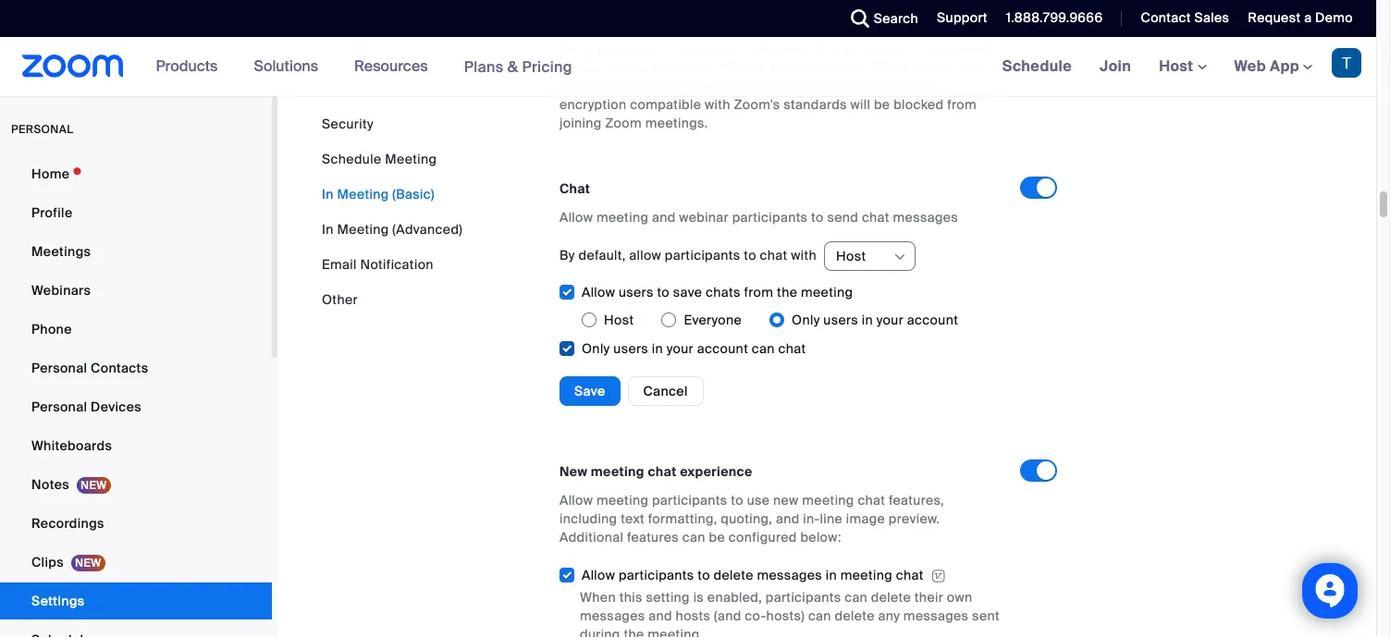 Task type: vqa. For each thing, say whether or not it's contained in the screenshot.
Add
no



Task type: describe. For each thing, give the bounding box(es) containing it.
to left "save"
[[657, 284, 670, 301]]

1 horizontal spatial media
[[899, 78, 939, 94]]

join
[[1100, 56, 1132, 76]]

send
[[828, 209, 859, 226]]

1 horizontal spatial for
[[796, 22, 813, 39]]

schedule for schedule
[[1003, 56, 1073, 76]]

their
[[915, 589, 944, 606]]

messages up "show options" image
[[894, 209, 959, 226]]

&
[[508, 57, 519, 76]]

sent
[[973, 608, 1000, 625]]

whiteboards
[[31, 438, 112, 454]]

in meeting (basic) link
[[322, 186, 435, 203]]

plans & pricing
[[464, 57, 573, 76]]

0 vertical spatial 3rd
[[742, 59, 763, 76]]

solutions button
[[254, 37, 327, 96]]

2 vertical spatial encryption
[[560, 96, 627, 113]]

to left send
[[812, 209, 824, 226]]

line
[[820, 511, 843, 527]]

this inside by default, zoom requires encryption for all data transferred between the zoom cloud, zoom client, and zoom room. turn on this setting to require media encryption for 3rd party endpoints (sip/h.323) as well. 3rd party (sip/h.323) endpoints that cannot negotiate media encryption compatible with zoom's standards will be blocked from joining zoom meetings.
[[910, 41, 934, 57]]

everyone
[[684, 312, 742, 328]]

be inside the allow meeting participants to use new meeting chat features, including text formatting, quoting, and in-line image preview. additional features can be configured below:
[[709, 529, 726, 546]]

can down allow users to save chats from the meeting 'option group'
[[752, 340, 775, 357]]

enabled,
[[708, 589, 763, 606]]

features
[[627, 529, 679, 546]]

chat
[[560, 180, 591, 197]]

chat right send
[[862, 209, 890, 226]]

in-
[[804, 511, 821, 527]]

can left their
[[845, 589, 868, 606]]

requires
[[670, 22, 722, 39]]

chat inside the allow meeting participants to use new meeting chat features, including text formatting, quoting, and in-line image preview. additional features can be configured below:
[[858, 492, 886, 509]]

personal devices link
[[0, 389, 272, 426]]

resources button
[[355, 37, 436, 96]]

home link
[[0, 155, 272, 192]]

0 horizontal spatial for
[[722, 59, 739, 76]]

personal contacts
[[31, 360, 148, 377]]

in for only users in your account can chat
[[652, 340, 664, 357]]

well.
[[961, 59, 989, 76]]

personal devices
[[31, 399, 142, 416]]

host for host dropdown button
[[1160, 56, 1198, 76]]

data
[[835, 22, 863, 39]]

product information navigation
[[142, 37, 587, 97]]

2 horizontal spatial encryption
[[725, 22, 793, 39]]

0 horizontal spatial endpoints
[[693, 78, 757, 94]]

negotiate
[[836, 78, 896, 94]]

and left webinar
[[652, 209, 676, 226]]

notification
[[360, 256, 434, 273]]

request a demo
[[1249, 9, 1354, 26]]

phone
[[31, 321, 72, 338]]

webinars link
[[0, 272, 272, 309]]

2 vertical spatial delete
[[835, 608, 875, 625]]

1 vertical spatial (sip/h.323)
[[620, 78, 690, 94]]

only users in your account
[[792, 312, 959, 328]]

messages down their
[[904, 608, 969, 625]]

participants down features
[[619, 567, 695, 584]]

join link
[[1087, 37, 1146, 96]]

text
[[621, 511, 645, 527]]

search button
[[837, 0, 924, 37]]

by for by default, zoom requires encryption for all data transferred between the zoom cloud, zoom client, and zoom room. turn on this setting to require media encryption for 3rd party endpoints (sip/h.323) as well. 3rd party (sip/h.323) endpoints that cannot negotiate media encryption compatible with zoom's standards will be blocked from joining zoom meetings.
[[560, 22, 575, 39]]

to down allow meeting and webinar participants to send chat messages
[[744, 247, 757, 263]]

participants down webinar
[[665, 247, 741, 263]]

to inside the allow meeting participants to use new meeting chat features, including text formatting, quoting, and in-line image preview. additional features can be configured below:
[[731, 492, 744, 509]]

with inside by default, zoom requires encryption for all data transferred between the zoom cloud, zoom client, and zoom room. turn on this setting to require media encryption for 3rd party endpoints (sip/h.323) as well. 3rd party (sip/h.323) endpoints that cannot negotiate media encryption compatible with zoom's standards will be blocked from joining zoom meetings.
[[705, 96, 731, 113]]

only for only users in your account
[[792, 312, 821, 328]]

schedule meeting
[[322, 151, 437, 168]]

plans
[[464, 57, 504, 76]]

notes link
[[0, 466, 272, 503]]

notes
[[31, 477, 69, 493]]

settings link
[[0, 583, 272, 620]]

meeting for (basic)
[[337, 186, 389, 203]]

pricing
[[522, 57, 573, 76]]

users for allow users to save chats from the meeting
[[619, 284, 654, 301]]

can inside the allow meeting participants to use new meeting chat features, including text formatting, quoting, and in-line image preview. additional features can be configured below:
[[683, 529, 706, 546]]

zoom up require at the top left of the page
[[584, 41, 621, 57]]

only users in your account can chat
[[582, 340, 807, 357]]

web app
[[1235, 56, 1300, 76]]

meeting up any
[[841, 567, 893, 584]]

meeting right new
[[591, 464, 645, 480]]

0 vertical spatial party
[[767, 59, 799, 76]]

1 horizontal spatial in
[[826, 567, 838, 584]]

chat left 'support version for 'allow participants to delete messages in meeting chat icon
[[897, 567, 924, 584]]

features,
[[889, 492, 945, 509]]

participants inside the allow meeting participants to use new meeting chat features, including text formatting, quoting, and in-line image preview. additional features can be configured below:
[[652, 492, 728, 509]]

show options image
[[893, 250, 908, 265]]

1 vertical spatial 3rd
[[560, 78, 581, 94]]

solutions
[[254, 56, 318, 76]]

webinar
[[680, 209, 729, 226]]

1.888.799.9666
[[1007, 9, 1104, 26]]

meeting.
[[648, 626, 704, 638]]

use
[[747, 492, 770, 509]]

contacts
[[91, 360, 148, 377]]

account for only users in your account
[[908, 312, 959, 328]]

profile link
[[0, 194, 272, 231]]

0 vertical spatial delete
[[714, 567, 754, 584]]

web
[[1235, 56, 1267, 76]]

host inside allow users to save chats from the meeting 'option group'
[[604, 312, 634, 328]]

setting inside when this setting is enabled, participants can delete their own messages and hosts (and co-hosts) can delete any messages sent during the meeting.
[[646, 589, 690, 606]]

allow for allow meeting participants to use new meeting chat features, including text formatting, quoting, and in-line image preview. additional features can be configured below:
[[560, 492, 593, 509]]

in meeting (basic)
[[322, 186, 435, 203]]

app
[[1271, 56, 1300, 76]]

devices
[[91, 399, 142, 416]]

schedule meeting link
[[322, 151, 437, 168]]

resources
[[355, 56, 428, 76]]

room.
[[816, 41, 857, 57]]

meetings.
[[646, 115, 708, 131]]

banner containing products
[[0, 37, 1377, 97]]

meetings navigation
[[989, 37, 1377, 97]]

settings
[[31, 593, 85, 610]]

only for only users in your account can chat
[[582, 340, 610, 357]]

all
[[817, 22, 831, 39]]

allow meeting and webinar participants to send chat messages
[[560, 209, 959, 226]]

during
[[580, 626, 621, 638]]

support link up as
[[924, 0, 993, 37]]

web app button
[[1235, 56, 1313, 76]]

allow users to save chats from the meeting
[[582, 284, 853, 301]]

zoom up cannot
[[775, 41, 812, 57]]

meeting up 'text'
[[597, 492, 649, 509]]

below:
[[801, 529, 842, 546]]

will
[[851, 96, 871, 113]]

whiteboards link
[[0, 428, 272, 465]]

cloud,
[[624, 41, 663, 57]]

require
[[560, 59, 605, 76]]

save button
[[560, 377, 621, 406]]

in for in meeting (basic)
[[322, 186, 334, 203]]

participants right webinar
[[733, 209, 808, 226]]

your for only users in your account can chat
[[667, 340, 694, 357]]

chat up the formatting,
[[648, 464, 677, 480]]

profile
[[31, 205, 73, 221]]

contact sales
[[1141, 9, 1230, 26]]

messages up during
[[580, 608, 646, 625]]

zoom right joining
[[606, 115, 642, 131]]

your for only users in your account
[[877, 312, 904, 328]]

in for in meeting (advanced)
[[322, 221, 334, 238]]

users for only users in your account
[[824, 312, 859, 328]]

save
[[674, 284, 703, 301]]

personal for personal contacts
[[31, 360, 87, 377]]

new
[[774, 492, 799, 509]]

by default, zoom requires encryption for all data transferred between the zoom cloud, zoom client, and zoom room. turn on this setting to require media encryption for 3rd party endpoints (sip/h.323) as well. 3rd party (sip/h.323) endpoints that cannot negotiate media encryption compatible with zoom's standards will be blocked from joining zoom meetings.
[[560, 22, 997, 131]]

standards
[[784, 96, 848, 113]]



Task type: locate. For each thing, give the bounding box(es) containing it.
contact sales link
[[1128, 0, 1235, 37], [1141, 9, 1230, 26]]

meeting up the (basic)
[[385, 151, 437, 168]]

default, for allow
[[579, 247, 626, 263]]

configured
[[729, 529, 797, 546]]

meeting up allow
[[597, 209, 649, 226]]

from
[[948, 96, 977, 113], [745, 284, 774, 301]]

personal for personal devices
[[31, 399, 87, 416]]

0 vertical spatial media
[[608, 59, 648, 76]]

from inside by default, zoom requires encryption for all data transferred between the zoom cloud, zoom client, and zoom room. turn on this setting to require media encryption for 3rd party endpoints (sip/h.323) as well. 3rd party (sip/h.323) endpoints that cannot negotiate media encryption compatible with zoom's standards will be blocked from joining zoom meetings.
[[948, 96, 977, 113]]

0 horizontal spatial account
[[698, 340, 749, 357]]

your down the everyone
[[667, 340, 694, 357]]

1 in from the top
[[322, 186, 334, 203]]

party up the that
[[767, 59, 799, 76]]

chats
[[706, 284, 741, 301]]

0 vertical spatial users
[[619, 284, 654, 301]]

the up allow users to save chats from the meeting 'option group'
[[777, 284, 798, 301]]

1 vertical spatial only
[[582, 340, 610, 357]]

0 vertical spatial host
[[1160, 56, 1198, 76]]

1 vertical spatial meeting
[[337, 186, 389, 203]]

0 horizontal spatial setting
[[646, 589, 690, 606]]

0 horizontal spatial be
[[709, 529, 726, 546]]

setting left the is
[[646, 589, 690, 606]]

0 horizontal spatial from
[[745, 284, 774, 301]]

account inside allow users to save chats from the meeting 'option group'
[[908, 312, 959, 328]]

allow up the including at the left bottom of the page
[[560, 492, 593, 509]]

0 horizontal spatial schedule
[[322, 151, 382, 168]]

in for only users in your account
[[862, 312, 874, 328]]

meeting down schedule meeting at the left of page
[[337, 186, 389, 203]]

for down client,
[[722, 59, 739, 76]]

endpoints down client,
[[693, 78, 757, 94]]

support
[[938, 9, 988, 26]]

can right hosts)
[[809, 608, 832, 625]]

0 horizontal spatial (sip/h.323)
[[620, 78, 690, 94]]

personal
[[11, 122, 74, 137]]

1 horizontal spatial encryption
[[651, 59, 718, 76]]

participants inside when this setting is enabled, participants can delete their own messages and hosts (and co-hosts) can delete any messages sent during the meeting.
[[766, 589, 842, 606]]

encryption up client,
[[725, 22, 793, 39]]

be inside by default, zoom requires encryption for all data transferred between the zoom cloud, zoom client, and zoom room. turn on this setting to require media encryption for 3rd party endpoints (sip/h.323) as well. 3rd party (sip/h.323) endpoints that cannot negotiate media encryption compatible with zoom's standards will be blocked from joining zoom meetings.
[[874, 96, 891, 113]]

only inside allow users to save chats from the meeting 'option group'
[[792, 312, 821, 328]]

quoting,
[[721, 511, 773, 527]]

0 horizontal spatial encryption
[[560, 96, 627, 113]]

encryption up joining
[[560, 96, 627, 113]]

to up well.
[[984, 41, 997, 57]]

0 vertical spatial default,
[[579, 22, 626, 39]]

1 horizontal spatial (sip/h.323)
[[869, 59, 939, 76]]

host button
[[837, 242, 892, 270]]

by down the chat
[[560, 247, 575, 263]]

support link
[[924, 0, 993, 37], [938, 9, 988, 26]]

blocked
[[894, 96, 944, 113]]

0 horizontal spatial with
[[705, 96, 731, 113]]

chat down allow meeting and webinar participants to send chat messages
[[760, 247, 788, 263]]

0 horizontal spatial this
[[620, 589, 643, 606]]

can
[[752, 340, 775, 357], [683, 529, 706, 546], [845, 589, 868, 606], [809, 608, 832, 625]]

1 vertical spatial your
[[667, 340, 694, 357]]

1 by from the top
[[560, 22, 575, 39]]

1 horizontal spatial account
[[908, 312, 959, 328]]

can down the formatting,
[[683, 529, 706, 546]]

1 horizontal spatial endpoints
[[802, 59, 866, 76]]

1 vertical spatial media
[[899, 78, 939, 94]]

schedule down "security"
[[322, 151, 382, 168]]

cannot
[[789, 78, 832, 94]]

2 personal from the top
[[31, 399, 87, 416]]

2 vertical spatial users
[[614, 340, 649, 357]]

in meeting (advanced)
[[322, 221, 463, 238]]

2 vertical spatial host
[[604, 312, 634, 328]]

0 horizontal spatial your
[[667, 340, 694, 357]]

default, left allow
[[579, 247, 626, 263]]

preview.
[[889, 511, 941, 527]]

a
[[1305, 9, 1313, 26]]

0 horizontal spatial the
[[560, 41, 580, 57]]

recordings link
[[0, 505, 272, 542]]

users down allow
[[619, 284, 654, 301]]

'support version for 'allow participants to delete messages in meeting chat image
[[932, 569, 946, 585]]

1 vertical spatial for
[[722, 59, 739, 76]]

host inside popup button
[[837, 248, 867, 265]]

users for only users in your account can chat
[[614, 340, 649, 357]]

0 horizontal spatial party
[[584, 78, 616, 94]]

hosts
[[676, 608, 711, 625]]

your down "show options" image
[[877, 312, 904, 328]]

1 horizontal spatial from
[[948, 96, 977, 113]]

the inside when this setting is enabled, participants can delete their own messages and hosts (and co-hosts) can delete any messages sent during the meeting.
[[624, 626, 645, 638]]

delete up any
[[872, 589, 912, 606]]

chat down allow users to save chats from the meeting 'option group'
[[779, 340, 807, 357]]

media down cloud,
[[608, 59, 648, 76]]

(sip/h.323) up compatible
[[620, 78, 690, 94]]

allow left "save"
[[582, 284, 616, 301]]

messages up when this setting is enabled, participants can delete their own messages and hosts (and co-hosts) can delete any messages sent during the meeting.
[[757, 567, 823, 584]]

support link up well.
[[938, 9, 988, 26]]

default,
[[579, 22, 626, 39], [579, 247, 626, 263]]

allow inside the allow meeting participants to use new meeting chat features, including text formatting, quoting, and in-line image preview. additional features can be configured below:
[[560, 492, 593, 509]]

by for by default, allow participants to chat with
[[560, 247, 575, 263]]

experience
[[680, 464, 753, 480]]

home
[[31, 166, 70, 182]]

encryption down requires
[[651, 59, 718, 76]]

and inside by default, zoom requires encryption for all data transferred between the zoom cloud, zoom client, and zoom room. turn on this setting to require media encryption for 3rd party endpoints (sip/h.323) as well. 3rd party (sip/h.323) endpoints that cannot negotiate media encryption compatible with zoom's standards will be blocked from joining zoom meetings.
[[748, 41, 772, 57]]

zoom's
[[734, 96, 781, 113]]

meeting up allow users to save chats from the meeting 'option group'
[[801, 284, 853, 301]]

host down contact sales
[[1160, 56, 1198, 76]]

1 vertical spatial in
[[322, 221, 334, 238]]

0 vertical spatial account
[[908, 312, 959, 328]]

with left zoom's
[[705, 96, 731, 113]]

zoom down requires
[[666, 41, 703, 57]]

request
[[1249, 9, 1302, 26]]

other link
[[322, 292, 358, 308]]

formatting,
[[649, 511, 718, 527]]

be down quoting, at bottom
[[709, 529, 726, 546]]

clips link
[[0, 544, 272, 581]]

0 vertical spatial meeting
[[385, 151, 437, 168]]

when this setting is enabled, participants can delete their own messages and hosts (and co-hosts) can delete any messages sent during the meeting.
[[580, 589, 1000, 638]]

1 vertical spatial by
[[560, 247, 575, 263]]

0 vertical spatial by
[[560, 22, 575, 39]]

1 vertical spatial encryption
[[651, 59, 718, 76]]

when
[[580, 589, 616, 606]]

3rd up the that
[[742, 59, 763, 76]]

the right during
[[624, 626, 645, 638]]

participants up the formatting,
[[652, 492, 728, 509]]

0 horizontal spatial in
[[652, 340, 664, 357]]

and up meeting.
[[649, 608, 673, 625]]

delete up enabled,
[[714, 567, 754, 584]]

schedule down 1.888.799.9666
[[1003, 56, 1073, 76]]

host inside "meetings" navigation
[[1160, 56, 1198, 76]]

2 default, from the top
[[579, 247, 626, 263]]

1 vertical spatial personal
[[31, 399, 87, 416]]

allow meeting participants to use new meeting chat features, including text formatting, quoting, and in-line image preview. additional features can be configured below:
[[560, 492, 945, 546]]

zoom logo image
[[22, 55, 124, 78]]

email notification link
[[322, 256, 434, 273]]

host for host popup button
[[837, 248, 867, 265]]

host down send
[[837, 248, 867, 265]]

(basic)
[[393, 186, 435, 203]]

products button
[[156, 37, 226, 96]]

allow for allow participants to delete messages in meeting chat
[[582, 567, 616, 584]]

by default, allow participants to chat with
[[560, 247, 817, 263]]

by
[[560, 22, 575, 39], [560, 247, 575, 263]]

schedule inside schedule link
[[1003, 56, 1073, 76]]

personal menu menu
[[0, 155, 272, 638]]

this inside when this setting is enabled, participants can delete their own messages and hosts (and co-hosts) can delete any messages sent during the meeting.
[[620, 589, 643, 606]]

on
[[891, 41, 907, 57]]

chat up image
[[858, 492, 886, 509]]

delete
[[714, 567, 754, 584], [872, 589, 912, 606], [835, 608, 875, 625]]

1 horizontal spatial the
[[624, 626, 645, 638]]

0 vertical spatial be
[[874, 96, 891, 113]]

setting inside by default, zoom requires encryption for all data transferred between the zoom cloud, zoom client, and zoom room. turn on this setting to require media encryption for 3rd party endpoints (sip/h.323) as well. 3rd party (sip/h.323) endpoints that cannot negotiate media encryption compatible with zoom's standards will be blocked from joining zoom meetings.
[[937, 41, 981, 57]]

1 vertical spatial this
[[620, 589, 643, 606]]

1 horizontal spatial 3rd
[[742, 59, 763, 76]]

and right client,
[[748, 41, 772, 57]]

schedule inside menu bar
[[322, 151, 382, 168]]

1 vertical spatial schedule
[[322, 151, 382, 168]]

2 horizontal spatial host
[[1160, 56, 1198, 76]]

request a demo link
[[1235, 0, 1377, 37], [1249, 9, 1354, 26]]

menu bar
[[322, 115, 463, 309]]

participants
[[733, 209, 808, 226], [665, 247, 741, 263], [652, 492, 728, 509], [619, 567, 695, 584], [766, 589, 842, 606]]

this right 'on'
[[910, 41, 934, 57]]

in
[[322, 186, 334, 203], [322, 221, 334, 238]]

cancel button
[[628, 377, 704, 406]]

1 vertical spatial account
[[698, 340, 749, 357]]

participants up hosts)
[[766, 589, 842, 606]]

1 vertical spatial from
[[745, 284, 774, 301]]

2 vertical spatial meeting
[[337, 221, 389, 238]]

0 vertical spatial from
[[948, 96, 977, 113]]

2 in from the top
[[322, 221, 334, 238]]

allow
[[560, 209, 593, 226], [582, 284, 616, 301], [560, 492, 593, 509], [582, 567, 616, 584]]

1 vertical spatial in
[[652, 340, 664, 357]]

in down schedule meeting at the left of page
[[322, 186, 334, 203]]

0 vertical spatial only
[[792, 312, 821, 328]]

3rd down require at the top left of the page
[[560, 78, 581, 94]]

allow down the chat
[[560, 209, 593, 226]]

schedule link
[[989, 37, 1087, 96]]

2 horizontal spatial in
[[862, 312, 874, 328]]

0 vertical spatial for
[[796, 22, 813, 39]]

2 horizontal spatial the
[[777, 284, 798, 301]]

0 vertical spatial in
[[322, 186, 334, 203]]

allow for allow users to save chats from the meeting
[[582, 284, 616, 301]]

including
[[560, 511, 618, 527]]

account down "show options" image
[[908, 312, 959, 328]]

default, inside by default, zoom requires encryption for all data transferred between the zoom cloud, zoom client, and zoom room. turn on this setting to require media encryption for 3rd party endpoints (sip/h.323) as well. 3rd party (sip/h.323) endpoints that cannot negotiate media encryption compatible with zoom's standards will be blocked from joining zoom meetings.
[[579, 22, 626, 39]]

the up require at the top left of the page
[[560, 41, 580, 57]]

zoom up cloud,
[[630, 22, 666, 39]]

0 horizontal spatial host
[[604, 312, 634, 328]]

and inside when this setting is enabled, participants can delete their own messages and hosts (and co-hosts) can delete any messages sent during the meeting.
[[649, 608, 673, 625]]

from right chats
[[745, 284, 774, 301]]

clips
[[31, 554, 64, 571]]

0 vertical spatial this
[[910, 41, 934, 57]]

to up quoting, at bottom
[[731, 492, 744, 509]]

1 default, from the top
[[579, 22, 626, 39]]

0 horizontal spatial 3rd
[[560, 78, 581, 94]]

hosts)
[[767, 608, 805, 625]]

is
[[694, 589, 704, 606]]

with down allow meeting and webinar participants to send chat messages
[[791, 247, 817, 263]]

client,
[[706, 41, 745, 57]]

meeting for (advanced)
[[337, 221, 389, 238]]

endpoints down room.
[[802, 59, 866, 76]]

to
[[984, 41, 997, 57], [812, 209, 824, 226], [744, 247, 757, 263], [657, 284, 670, 301], [731, 492, 744, 509], [698, 567, 711, 584]]

schedule for schedule meeting
[[322, 151, 382, 168]]

personal down phone
[[31, 360, 87, 377]]

in up cancel
[[652, 340, 664, 357]]

meeting up line
[[803, 492, 855, 509]]

personal up whiteboards
[[31, 399, 87, 416]]

image
[[847, 511, 886, 527]]

and inside the allow meeting participants to use new meeting chat features, including text formatting, quoting, and in-line image preview. additional features can be configured below:
[[776, 511, 800, 527]]

1 vertical spatial delete
[[872, 589, 912, 606]]

from down well.
[[948, 96, 977, 113]]

1 horizontal spatial only
[[792, 312, 821, 328]]

in up email
[[322, 221, 334, 238]]

other
[[322, 292, 358, 308]]

the inside by default, zoom requires encryption for all data transferred between the zoom cloud, zoom client, and zoom room. turn on this setting to require media encryption for 3rd party endpoints (sip/h.323) as well. 3rd party (sip/h.323) endpoints that cannot negotiate media encryption compatible with zoom's standards will be blocked from joining zoom meetings.
[[560, 41, 580, 57]]

0 vertical spatial (sip/h.323)
[[869, 59, 939, 76]]

1 horizontal spatial be
[[874, 96, 891, 113]]

meetings link
[[0, 233, 272, 270]]

0 vertical spatial encryption
[[725, 22, 793, 39]]

1 horizontal spatial party
[[767, 59, 799, 76]]

0 vertical spatial endpoints
[[802, 59, 866, 76]]

meeting up 'email notification' link
[[337, 221, 389, 238]]

only
[[792, 312, 821, 328], [582, 340, 610, 357]]

0 vertical spatial in
[[862, 312, 874, 328]]

by up require at the top left of the page
[[560, 22, 575, 39]]

joining
[[560, 115, 602, 131]]

allow for allow meeting and webinar participants to send chat messages
[[560, 209, 593, 226]]

be right will
[[874, 96, 891, 113]]

by inside by default, zoom requires encryption for all data transferred between the zoom cloud, zoom client, and zoom room. turn on this setting to require media encryption for 3rd party endpoints (sip/h.323) as well. 3rd party (sip/h.323) endpoints that cannot negotiate media encryption compatible with zoom's standards will be blocked from joining zoom meetings.
[[560, 22, 575, 39]]

email notification
[[322, 256, 434, 273]]

1 vertical spatial users
[[824, 312, 859, 328]]

security
[[322, 116, 374, 132]]

1.888.799.9666 button up join at the top
[[993, 0, 1108, 37]]

1 vertical spatial setting
[[646, 589, 690, 606]]

1 vertical spatial be
[[709, 529, 726, 546]]

in inside 'option group'
[[862, 312, 874, 328]]

allow users to save chats from the meeting option group
[[582, 305, 1021, 335]]

default, up require at the top left of the page
[[579, 22, 626, 39]]

1 vertical spatial the
[[777, 284, 798, 301]]

users down host popup button
[[824, 312, 859, 328]]

1 vertical spatial host
[[837, 248, 867, 265]]

for left all
[[796, 22, 813, 39]]

your
[[877, 312, 904, 328], [667, 340, 694, 357]]

0 vertical spatial schedule
[[1003, 56, 1073, 76]]

new meeting chat experience
[[560, 464, 753, 480]]

this
[[910, 41, 934, 57], [620, 589, 643, 606]]

2 by from the top
[[560, 247, 575, 263]]

default, for zoom
[[579, 22, 626, 39]]

0 vertical spatial the
[[560, 41, 580, 57]]

0 horizontal spatial media
[[608, 59, 648, 76]]

1 vertical spatial default,
[[579, 247, 626, 263]]

1 horizontal spatial your
[[877, 312, 904, 328]]

host down allow
[[604, 312, 634, 328]]

1.888.799.9666 button up schedule link
[[1007, 9, 1104, 26]]

this right when
[[620, 589, 643, 606]]

allow up when
[[582, 567, 616, 584]]

1 horizontal spatial this
[[910, 41, 934, 57]]

messages
[[894, 209, 959, 226], [757, 567, 823, 584], [580, 608, 646, 625], [904, 608, 969, 625]]

0 vertical spatial with
[[705, 96, 731, 113]]

media up blocked
[[899, 78, 939, 94]]

0 vertical spatial setting
[[937, 41, 981, 57]]

1 horizontal spatial schedule
[[1003, 56, 1073, 76]]

(sip/h.323)
[[869, 59, 939, 76], [620, 78, 690, 94]]

account for only users in your account can chat
[[698, 340, 749, 357]]

to up the is
[[698, 567, 711, 584]]

setting down the between
[[937, 41, 981, 57]]

any
[[879, 608, 901, 625]]

banner
[[0, 37, 1377, 97]]

security link
[[322, 116, 374, 132]]

be
[[874, 96, 891, 113], [709, 529, 726, 546]]

1 horizontal spatial host
[[837, 248, 867, 265]]

zoom
[[630, 22, 666, 39], [584, 41, 621, 57], [666, 41, 703, 57], [775, 41, 812, 57], [606, 115, 642, 131]]

and down new
[[776, 511, 800, 527]]

1 vertical spatial party
[[584, 78, 616, 94]]

delete left any
[[835, 608, 875, 625]]

1 personal from the top
[[31, 360, 87, 377]]

meetings
[[31, 243, 91, 260]]

0 vertical spatial personal
[[31, 360, 87, 377]]

menu bar containing security
[[322, 115, 463, 309]]

party down require at the top left of the page
[[584, 78, 616, 94]]

your inside allow users to save chats from the meeting 'option group'
[[877, 312, 904, 328]]

2 vertical spatial the
[[624, 626, 645, 638]]

profile picture image
[[1333, 48, 1362, 78]]

1 vertical spatial with
[[791, 247, 817, 263]]

setting
[[937, 41, 981, 57], [646, 589, 690, 606]]

users inside 'option group'
[[824, 312, 859, 328]]

to inside by default, zoom requires encryption for all data transferred between the zoom cloud, zoom client, and zoom room. turn on this setting to require media encryption for 3rd party endpoints (sip/h.323) as well. 3rd party (sip/h.323) endpoints that cannot negotiate media encryption compatible with zoom's standards will be blocked from joining zoom meetings.
[[984, 41, 997, 57]]

(sip/h.323) down 'on'
[[869, 59, 939, 76]]

0 vertical spatial your
[[877, 312, 904, 328]]

personal contacts link
[[0, 350, 272, 387]]

1 vertical spatial endpoints
[[693, 78, 757, 94]]

allow
[[630, 247, 662, 263]]

2 vertical spatial in
[[826, 567, 838, 584]]

0 horizontal spatial only
[[582, 340, 610, 357]]

contact
[[1141, 9, 1192, 26]]

account down the everyone
[[698, 340, 749, 357]]

1 horizontal spatial setting
[[937, 41, 981, 57]]



